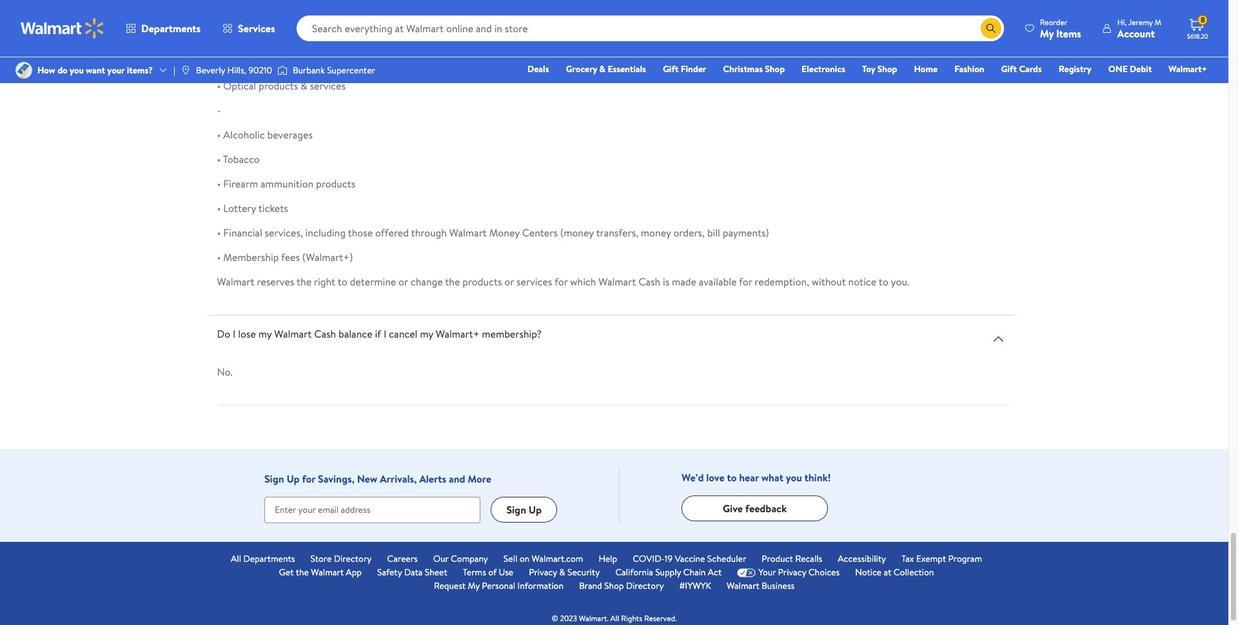 Task type: vqa. For each thing, say whether or not it's contained in the screenshot.
fourth Best seller from right
no



Task type: locate. For each thing, give the bounding box(es) containing it.
tickets
[[258, 202, 288, 216]]

my down terms
[[468, 580, 480, 593]]

gift finder link
[[657, 62, 712, 76]]

2 i from the left
[[384, 327, 386, 341]]

& for grocery
[[599, 63, 606, 75]]

our company
[[433, 553, 488, 566]]

gift for gift finder
[[663, 63, 679, 75]]

hi, jeremy m account
[[1117, 16, 1161, 40]]

 image
[[277, 64, 288, 77]]

safety
[[377, 566, 402, 579]]

gift left cards
[[1001, 63, 1017, 75]]

transfers,
[[596, 226, 638, 240]]

tax exempt program get the walmart app
[[279, 553, 982, 579]]

request
[[434, 580, 466, 593]]

1 horizontal spatial my
[[1040, 26, 1054, 40]]

1 vertical spatial products
[[316, 177, 355, 191]]

products right ammunition
[[316, 177, 355, 191]]

cash left balance in the left of the page
[[314, 327, 336, 341]]

products down • financial services, including those offered through walmart money centers (money transfers, money orders, bill payments)
[[462, 275, 502, 289]]

1 vertical spatial my
[[468, 580, 480, 593]]

i right do
[[233, 327, 236, 341]]

2 health from the left
[[410, 30, 440, 44]]

0 horizontal spatial  image
[[15, 62, 32, 79]]

0 horizontal spatial departments
[[141, 21, 201, 35]]

covid-
[[633, 553, 665, 566]]

the right get
[[296, 566, 309, 579]]

 image
[[15, 62, 32, 79], [180, 65, 191, 75]]

1 horizontal spatial all
[[610, 614, 619, 625]]

• left tobacco at the left top
[[217, 152, 221, 167]]

©
[[552, 614, 558, 625]]

services left which at the left top
[[517, 275, 552, 289]]

or
[[317, 5, 326, 20], [442, 30, 452, 44], [659, 54, 668, 69], [399, 275, 408, 289], [505, 275, 514, 289]]

• health care services provided by walmart health or walmart health virtual care
[[217, 30, 580, 44]]

program
[[845, 54, 883, 69]]

• for • prescription co-pays or deductibles
[[217, 5, 221, 20]]

0 horizontal spatial program,
[[459, 54, 499, 69]]

• left 'firearm' at the top left of page
[[217, 177, 221, 191]]

up left savings,
[[287, 472, 300, 486]]

company
[[451, 553, 488, 566]]

benefit down • health care services provided by walmart health or walmart health virtual care
[[424, 54, 456, 69]]

health up 'pharmacy'
[[223, 30, 253, 44]]

for left which at the left top
[[555, 275, 568, 289]]

10 • from the top
[[217, 251, 221, 265]]

 image for how
[[15, 62, 32, 79]]

2 horizontal spatial shop
[[877, 63, 897, 75]]

0 horizontal spatial health
[[223, 30, 253, 44]]

sign left savings,
[[264, 472, 284, 486]]

walmart+ down $618.20
[[1169, 63, 1207, 75]]

9 • from the top
[[217, 226, 221, 240]]

0 vertical spatial walmart+
[[1169, 63, 1207, 75]]

chain
[[683, 566, 706, 579]]

2 gift from the left
[[1001, 63, 1017, 75]]

beverly
[[196, 64, 225, 77]]

1 • from the top
[[217, 5, 221, 20]]

services
[[277, 30, 313, 44], [310, 79, 346, 93], [517, 275, 552, 289]]

1 horizontal spatial up
[[529, 503, 542, 517]]

privacy choices icon image
[[737, 569, 756, 578]]

0 vertical spatial departments
[[141, 21, 201, 35]]

cash left is
[[639, 275, 660, 289]]

is
[[663, 275, 669, 289]]

health
[[223, 30, 253, 44], [410, 30, 440, 44], [494, 30, 524, 44]]

0 horizontal spatial my
[[468, 580, 480, 593]]

california supply chain act link
[[615, 566, 722, 580]]

shop
[[765, 63, 785, 75], [877, 63, 897, 75], [604, 580, 624, 593]]

recalls
[[795, 553, 822, 566]]

christmas shop link
[[717, 62, 791, 76]]

health up "pharmacy"
[[494, 30, 524, 44]]

health right any
[[394, 54, 421, 69]]

0 vertical spatial care
[[256, 30, 275, 44]]

up
[[287, 472, 300, 486], [529, 503, 542, 517]]

care down prescription
[[256, 30, 275, 44]]

Search search field
[[296, 15, 1004, 41]]

2 my from the left
[[420, 327, 433, 341]]

0 horizontal spatial you
[[70, 64, 84, 77]]

1 horizontal spatial departments
[[243, 553, 295, 566]]

business
[[762, 580, 795, 593]]

terms of use link
[[463, 566, 513, 580]]

1 vertical spatial departments
[[243, 553, 295, 566]]

 image left how at the left top
[[15, 62, 32, 79]]

sell on walmart.com link
[[504, 553, 583, 566]]

do i lose my walmart cash balance if i cancel my walmart+ membership? image
[[991, 332, 1006, 347]]

my right cancel at bottom
[[420, 327, 433, 341]]

0 vertical spatial my
[[1040, 26, 1054, 40]]

2 horizontal spatial health
[[494, 30, 524, 44]]

program, left insurer
[[582, 54, 623, 69]]

walmart image
[[21, 18, 104, 39]]

• left hills, on the top left of page
[[217, 54, 221, 69]]

state
[[671, 54, 693, 69]]

1 vertical spatial sign
[[506, 503, 526, 517]]

departments up get
[[243, 553, 295, 566]]

shop for toy
[[877, 63, 897, 75]]

services up "purchases" in the left of the page
[[277, 30, 313, 44]]

my inside notice at collection request my personal information
[[468, 580, 480, 593]]

for left savings,
[[302, 472, 315, 486]]

4 • from the top
[[217, 79, 221, 93]]

0 vertical spatial sign
[[264, 472, 284, 486]]

program
[[948, 553, 982, 566]]

of
[[488, 566, 497, 579]]

you right what
[[786, 471, 802, 485]]

my left items
[[1040, 26, 1054, 40]]

membership
[[223, 251, 279, 265]]

sign
[[264, 472, 284, 486], [506, 503, 526, 517]]

• up beverly
[[217, 30, 221, 44]]

walmart.
[[579, 614, 609, 625]]

give
[[723, 502, 743, 516]]

1 horizontal spatial care
[[823, 54, 842, 69]]

8 • from the top
[[217, 202, 221, 216]]

$618.20
[[1187, 32, 1208, 41]]

cancel
[[389, 327, 417, 341]]

jeremy
[[1128, 16, 1153, 27]]

you right do
[[70, 64, 84, 77]]

tobacco
[[223, 152, 260, 167]]

data
[[404, 566, 423, 579]]

benefit
[[424, 54, 456, 69], [548, 54, 580, 69]]

• for • lottery tickets
[[217, 202, 221, 216]]

up for sign up for savings, new arrivals, alerts and more
[[287, 472, 300, 486]]

2 benefit from the left
[[548, 54, 580, 69]]

2 health from the left
[[793, 54, 820, 69]]

health right by
[[410, 30, 440, 44]]

toy shop
[[862, 63, 897, 75]]

walmart business link
[[727, 580, 795, 594]]

gift
[[663, 63, 679, 75], [1001, 63, 1017, 75]]

directory down california
[[626, 580, 664, 593]]

0 horizontal spatial up
[[287, 472, 300, 486]]

program, left "pharmacy"
[[459, 54, 499, 69]]

my right lose
[[258, 327, 272, 341]]

up inside sign up "button"
[[529, 503, 542, 517]]

1 i from the left
[[233, 327, 236, 341]]

electronics
[[802, 63, 845, 75]]

co-
[[280, 5, 295, 20]]

shop for brand
[[604, 580, 624, 593]]

0 vertical spatial cash
[[639, 275, 660, 289]]

2 • from the top
[[217, 30, 221, 44]]

determine
[[350, 275, 396, 289]]

beverly hills, 90210
[[196, 64, 272, 77]]

sign up sell
[[506, 503, 526, 517]]

5 • from the top
[[217, 128, 221, 142]]

1 horizontal spatial sign
[[506, 503, 526, 517]]

shop right toy
[[877, 63, 897, 75]]

0 horizontal spatial shop
[[604, 580, 624, 593]]

2 horizontal spatial products
[[462, 275, 502, 289]]

directory up app
[[334, 553, 372, 566]]

& inside grocery & essentials link
[[599, 63, 606, 75]]

1 vertical spatial walmart+
[[436, 327, 479, 341]]

• left lottery
[[217, 202, 221, 216]]

& down walmart.com
[[559, 566, 565, 579]]

0 vertical spatial directory
[[334, 553, 372, 566]]

0 vertical spatial all
[[231, 553, 241, 566]]

0 horizontal spatial cash
[[314, 327, 336, 341]]

• lottery tickets
[[217, 202, 288, 216]]

prescription
[[223, 5, 277, 20]]

government
[[735, 54, 790, 69]]

1 horizontal spatial walmart+
[[1169, 63, 1207, 75]]

 image for beverly
[[180, 65, 191, 75]]

1 horizontal spatial my
[[420, 327, 433, 341]]

1 horizontal spatial health
[[793, 54, 820, 69]]

• optical products & services
[[217, 79, 346, 93]]

1 vertical spatial you
[[786, 471, 802, 485]]

1 horizontal spatial directory
[[626, 580, 664, 593]]

• left membership
[[217, 251, 221, 265]]

cash
[[639, 275, 660, 289], [314, 327, 336, 341]]

health right government
[[793, 54, 820, 69]]

• left prescription
[[217, 5, 221, 20]]

up up sell on walmart.com
[[529, 503, 542, 517]]

benefit down care at the top
[[548, 54, 580, 69]]

sign inside "button"
[[506, 503, 526, 517]]

1 gift from the left
[[663, 63, 679, 75]]

• down -
[[217, 128, 221, 142]]

on
[[520, 553, 530, 566]]

• pharmacy purchases submitted to any health benefit program, pharmacy benefit program, insurer or state / federal government health care program
[[217, 54, 883, 69]]

care
[[256, 30, 275, 44], [823, 54, 842, 69]]

• prescription co-pays or deductibles
[[217, 5, 380, 20]]

2 horizontal spatial &
[[599, 63, 606, 75]]

0 horizontal spatial directory
[[334, 553, 372, 566]]

Walmart Site-Wide search field
[[296, 15, 1004, 41]]

departments up |
[[141, 21, 201, 35]]

services down burbank supercenter
[[310, 79, 346, 93]]

privacy down sell on walmart.com
[[529, 566, 557, 579]]

sell on walmart.com
[[504, 553, 583, 566]]

7 • from the top
[[217, 177, 221, 191]]

gift left finder
[[663, 63, 679, 75]]

covid-19 vaccine scheduler link
[[633, 553, 746, 566]]

0 vertical spatial up
[[287, 472, 300, 486]]

to left you.
[[879, 275, 888, 289]]

1 horizontal spatial shop
[[765, 63, 785, 75]]

fees
[[281, 251, 300, 265]]

products down 90210
[[259, 79, 298, 93]]

sign for sign up
[[506, 503, 526, 517]]

1 horizontal spatial privacy
[[778, 566, 806, 579]]

1 vertical spatial care
[[823, 54, 842, 69]]

for right available
[[739, 275, 752, 289]]

1 horizontal spatial benefit
[[548, 54, 580, 69]]

 image right |
[[180, 65, 191, 75]]

1 horizontal spatial i
[[384, 327, 386, 341]]

0 horizontal spatial gift
[[663, 63, 679, 75]]

2 vertical spatial &
[[559, 566, 565, 579]]

0 horizontal spatial i
[[233, 327, 236, 341]]

my
[[1040, 26, 1054, 40], [468, 580, 480, 593]]

0 horizontal spatial products
[[259, 79, 298, 93]]

safety data sheet
[[377, 566, 447, 579]]

0 horizontal spatial &
[[301, 79, 307, 93]]

0 horizontal spatial benefit
[[424, 54, 456, 69]]

brand
[[579, 580, 602, 593]]

1 horizontal spatial  image
[[180, 65, 191, 75]]

1 vertical spatial up
[[529, 503, 542, 517]]

1 horizontal spatial gift
[[1001, 63, 1017, 75]]

3 • from the top
[[217, 54, 221, 69]]

through
[[411, 226, 447, 240]]

redemption,
[[755, 275, 809, 289]]

2 vertical spatial services
[[517, 275, 552, 289]]

1 health from the left
[[223, 30, 253, 44]]

one
[[1108, 63, 1128, 75]]

care left program
[[823, 54, 842, 69]]

your
[[107, 64, 125, 77]]

• for • membership fees (walmart+)
[[217, 251, 221, 265]]

0 horizontal spatial health
[[394, 54, 421, 69]]

up for sign up
[[529, 503, 542, 517]]

Enter your email address field
[[264, 497, 481, 524]]

i right if
[[384, 327, 386, 341]]

1 horizontal spatial you
[[786, 471, 802, 485]]

1 horizontal spatial cash
[[639, 275, 660, 289]]

& right "grocery"
[[599, 63, 606, 75]]

• down beverly
[[217, 79, 221, 93]]

1 vertical spatial services
[[310, 79, 346, 93]]

directory inside 'link'
[[334, 553, 372, 566]]

• for • health care services provided by walmart health or walmart health virtual care
[[217, 30, 221, 44]]

0 vertical spatial &
[[599, 63, 606, 75]]

6 • from the top
[[217, 152, 221, 167]]

want
[[86, 64, 105, 77]]

hi,
[[1117, 16, 1127, 27]]

store directory
[[310, 553, 372, 566]]

1 horizontal spatial &
[[559, 566, 565, 579]]

• financial services, including those offered through walmart money centers (money transfers, money orders, bill payments)
[[217, 226, 769, 240]]

directory
[[334, 553, 372, 566], [626, 580, 664, 593]]

privacy down product recalls
[[778, 566, 806, 579]]

choices
[[808, 566, 840, 579]]

• left financial
[[217, 226, 221, 240]]

care
[[559, 30, 580, 44]]

all
[[231, 553, 241, 566], [610, 614, 619, 625]]

1 horizontal spatial health
[[410, 30, 440, 44]]

my inside reorder my items
[[1040, 26, 1054, 40]]

burbank
[[293, 64, 325, 77]]

0 horizontal spatial privacy
[[529, 566, 557, 579]]

0 horizontal spatial all
[[231, 553, 241, 566]]

& down burbank
[[301, 79, 307, 93]]

1 my from the left
[[258, 327, 272, 341]]

by
[[357, 30, 368, 44]]

shop right christmas
[[765, 63, 785, 75]]

shop right brand
[[604, 580, 624, 593]]

walmart+ left the membership?
[[436, 327, 479, 341]]

if
[[375, 327, 381, 341]]

gift for gift cards
[[1001, 63, 1017, 75]]

1 horizontal spatial program,
[[582, 54, 623, 69]]

0 horizontal spatial my
[[258, 327, 272, 341]]

pharmacy
[[223, 54, 267, 69]]

& inside privacy & security link
[[559, 566, 565, 579]]

• inside - • alcoholic beverages
[[217, 128, 221, 142]]

virtual
[[527, 30, 556, 44]]

alcoholic
[[223, 128, 265, 142]]

including
[[305, 226, 346, 240]]

0 horizontal spatial sign
[[264, 472, 284, 486]]

1 vertical spatial &
[[301, 79, 307, 93]]



Task type: describe. For each thing, give the bounding box(es) containing it.
1 health from the left
[[394, 54, 421, 69]]

brand shop directory
[[579, 580, 664, 593]]

to right right
[[338, 275, 347, 289]]

any
[[376, 54, 391, 69]]

safety data sheet link
[[377, 566, 447, 580]]

hills,
[[227, 64, 246, 77]]

the right change
[[445, 275, 460, 289]]

/
[[695, 54, 699, 69]]

2 program, from the left
[[582, 54, 623, 69]]

vaccine
[[675, 553, 705, 566]]

change
[[411, 275, 443, 289]]

to left any
[[364, 54, 374, 69]]

hear
[[739, 471, 759, 485]]

grocery & essentials
[[566, 63, 646, 75]]

0 vertical spatial you
[[70, 64, 84, 77]]

2 horizontal spatial for
[[739, 275, 752, 289]]

get
[[279, 566, 294, 579]]

• for • financial services, including those offered through walmart money centers (money transfers, money orders, bill payments)
[[217, 226, 221, 240]]

2023
[[560, 614, 577, 625]]

offered
[[375, 226, 409, 240]]

deals link
[[522, 62, 555, 76]]

purchases
[[270, 54, 314, 69]]

8 $618.20
[[1187, 14, 1208, 41]]

reorder
[[1040, 16, 1067, 27]]

orders,
[[673, 226, 705, 240]]

bill
[[707, 226, 720, 240]]

do
[[57, 64, 68, 77]]

ammunition
[[261, 177, 313, 191]]

notice
[[848, 275, 876, 289]]

christmas shop
[[723, 63, 785, 75]]

the inside 'tax exempt program get the walmart app'
[[296, 566, 309, 579]]

our
[[433, 553, 449, 566]]

grocery & essentials link
[[560, 62, 652, 76]]

2 privacy from the left
[[778, 566, 806, 579]]

which
[[570, 275, 596, 289]]

pays
[[295, 5, 314, 20]]

3 health from the left
[[494, 30, 524, 44]]

1 privacy from the left
[[529, 566, 557, 579]]

federal
[[702, 54, 733, 69]]

and
[[449, 472, 465, 486]]

optical
[[223, 79, 256, 93]]

electronics link
[[796, 62, 851, 76]]

0 vertical spatial products
[[259, 79, 298, 93]]

use
[[499, 566, 513, 579]]

registry
[[1059, 63, 1092, 75]]

#iywyk link
[[679, 580, 711, 594]]

christmas
[[723, 63, 763, 75]]

|
[[173, 64, 175, 77]]

• firearm ammunition products
[[217, 177, 355, 191]]

product
[[762, 553, 793, 566]]

money
[[489, 226, 520, 240]]

terms of use
[[463, 566, 513, 579]]

0 vertical spatial services
[[277, 30, 313, 44]]

essentials
[[608, 63, 646, 75]]

notice
[[855, 566, 882, 579]]

those
[[348, 226, 373, 240]]

home link
[[908, 62, 944, 76]]

1 benefit from the left
[[424, 54, 456, 69]]

the left right
[[297, 275, 311, 289]]

1 vertical spatial cash
[[314, 327, 336, 341]]

• for • tobacco
[[217, 152, 221, 167]]

• for • optical products & services
[[217, 79, 221, 93]]

& for privacy
[[559, 566, 565, 579]]

account
[[1117, 26, 1155, 40]]

firearm
[[223, 177, 258, 191]]

1 vertical spatial directory
[[626, 580, 664, 593]]

90210
[[248, 64, 272, 77]]

security
[[567, 566, 600, 579]]

love
[[706, 471, 725, 485]]

get the walmart app link
[[279, 566, 362, 580]]

• for • firearm ammunition products
[[217, 177, 221, 191]]

services
[[238, 21, 275, 35]]

covid-19 vaccine scheduler
[[633, 553, 746, 566]]

1 program, from the left
[[459, 54, 499, 69]]

fashion link
[[949, 62, 990, 76]]

terms
[[463, 566, 486, 579]]

19
[[665, 553, 673, 566]]

we'd love to hear what you think!
[[682, 471, 831, 485]]

more
[[468, 472, 491, 486]]

we'd
[[682, 471, 704, 485]]

your privacy choices link
[[737, 566, 840, 580]]

at
[[884, 566, 891, 579]]

0 horizontal spatial walmart+
[[436, 327, 479, 341]]

one debit
[[1108, 63, 1152, 75]]

help link
[[599, 553, 617, 566]]

departments inside popup button
[[141, 21, 201, 35]]

store
[[310, 553, 332, 566]]

lose
[[238, 327, 256, 341]]

cards
[[1019, 63, 1042, 75]]

do i lose my walmart cash balance if i cancel my walmart+ membership?
[[217, 327, 542, 341]]

8
[[1201, 14, 1205, 25]]

m
[[1155, 16, 1161, 27]]

1 horizontal spatial for
[[555, 275, 568, 289]]

1 vertical spatial all
[[610, 614, 619, 625]]

how do you want your items?
[[37, 64, 153, 77]]

sign up button
[[491, 497, 557, 523]]

• tobacco
[[217, 152, 260, 167]]

careers link
[[387, 553, 418, 566]]

walmart inside "link"
[[727, 580, 760, 593]]

insurer
[[626, 54, 656, 69]]

california
[[615, 566, 653, 579]]

services,
[[265, 226, 303, 240]]

new
[[357, 472, 377, 486]]

beverages
[[267, 128, 313, 142]]

search icon image
[[986, 23, 996, 34]]

1 horizontal spatial products
[[316, 177, 355, 191]]

walmart inside 'tax exempt program get the walmart app'
[[311, 566, 344, 579]]

2 vertical spatial products
[[462, 275, 502, 289]]

brand shop directory link
[[579, 580, 664, 594]]

0 horizontal spatial for
[[302, 472, 315, 486]]

give feedback
[[723, 502, 787, 516]]

without
[[812, 275, 846, 289]]

0 horizontal spatial care
[[256, 30, 275, 44]]

how
[[37, 64, 55, 77]]

gift cards link
[[995, 62, 1048, 76]]

information
[[517, 580, 564, 593]]

shop for christmas
[[765, 63, 785, 75]]

sign for sign up for savings, new arrivals, alerts and more
[[264, 472, 284, 486]]

• for • pharmacy purchases submitted to any health benefit program, pharmacy benefit program, insurer or state / federal government health care program
[[217, 54, 221, 69]]

think!
[[804, 471, 831, 485]]

(money
[[560, 226, 594, 240]]

to right love
[[727, 471, 737, 485]]



